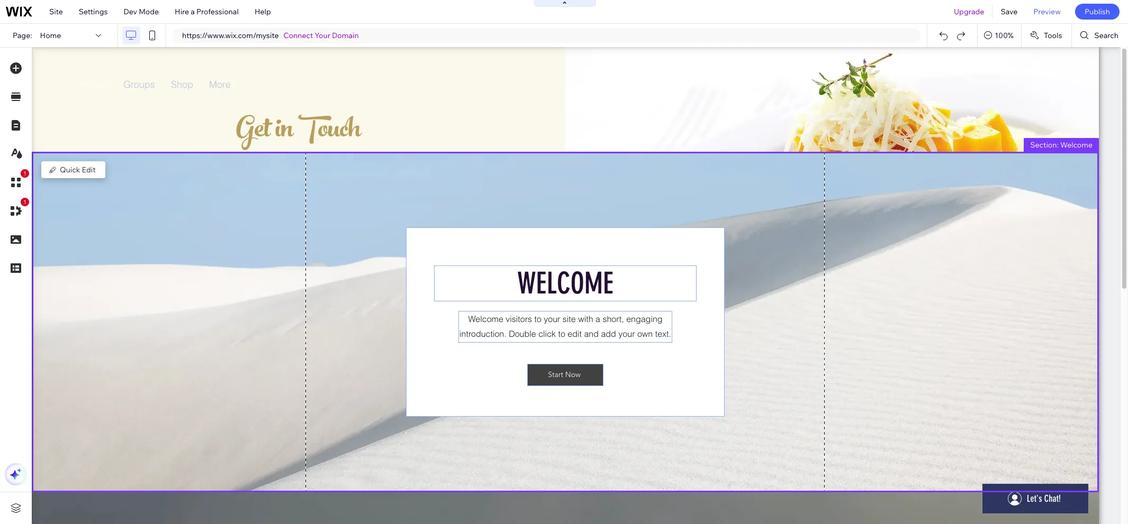 Task type: locate. For each thing, give the bounding box(es) containing it.
hire
[[175, 7, 189, 16]]

domain
[[332, 31, 359, 40]]

tools
[[1045, 31, 1063, 40]]

1 1 from the top
[[23, 171, 27, 177]]

upgrade
[[955, 7, 985, 16]]

0 vertical spatial 1
[[23, 171, 27, 177]]

welcome
[[1061, 140, 1093, 150]]

100%
[[995, 31, 1014, 40]]

professional
[[197, 7, 239, 16]]

save button
[[993, 0, 1026, 23]]

help
[[255, 7, 271, 16]]

your
[[315, 31, 331, 40]]

0 vertical spatial 1 button
[[5, 170, 29, 194]]

100% button
[[979, 24, 1022, 47]]

1 vertical spatial 1 button
[[5, 198, 29, 222]]

https://www.wix.com/mysite
[[182, 31, 279, 40]]

search button
[[1073, 24, 1129, 47]]

1 vertical spatial 1
[[23, 199, 27, 206]]

a
[[191, 7, 195, 16]]

1 button
[[5, 170, 29, 194], [5, 198, 29, 222]]

search
[[1095, 31, 1119, 40]]

preview button
[[1026, 0, 1069, 23]]

1
[[23, 171, 27, 177], [23, 199, 27, 206]]

2 1 from the top
[[23, 199, 27, 206]]



Task type: describe. For each thing, give the bounding box(es) containing it.
tools button
[[1022, 24, 1072, 47]]

home
[[40, 31, 61, 40]]

section:
[[1031, 140, 1059, 150]]

quick
[[60, 165, 80, 175]]

1 for 2nd 1 button from the top
[[23, 199, 27, 206]]

2 1 button from the top
[[5, 198, 29, 222]]

dev
[[124, 7, 137, 16]]

mode
[[139, 7, 159, 16]]

preview
[[1034, 7, 1062, 16]]

1 1 button from the top
[[5, 170, 29, 194]]

section: welcome
[[1031, 140, 1093, 150]]

dev mode
[[124, 7, 159, 16]]

https://www.wix.com/mysite connect your domain
[[182, 31, 359, 40]]

edit
[[82, 165, 96, 175]]

1 for 2nd 1 button from the bottom
[[23, 171, 27, 177]]

settings
[[79, 7, 108, 16]]

connect
[[284, 31, 313, 40]]

quick edit
[[60, 165, 96, 175]]

save
[[1001, 7, 1018, 16]]

hire a professional
[[175, 7, 239, 16]]

publish
[[1085, 7, 1111, 16]]

site
[[49, 7, 63, 16]]

publish button
[[1076, 4, 1120, 20]]



Task type: vqa. For each thing, say whether or not it's contained in the screenshot.
Bookings
no



